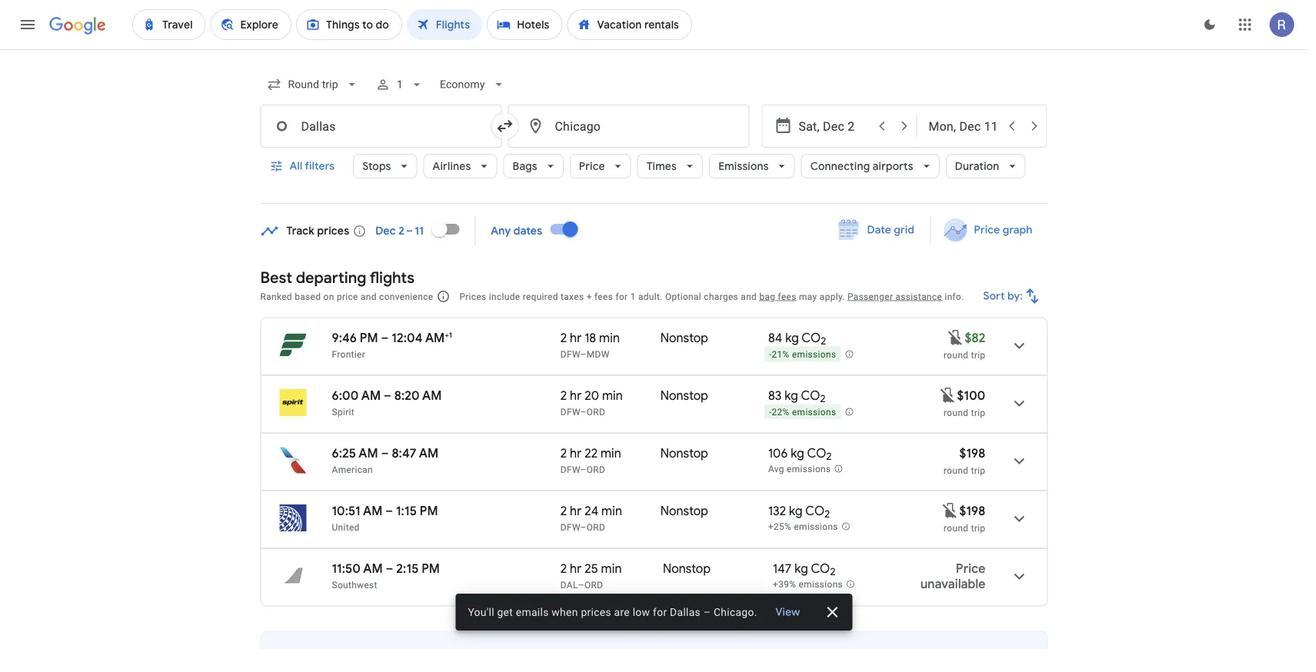 Task type: locate. For each thing, give the bounding box(es) containing it.
stops button
[[353, 148, 417, 185]]

bag fees button
[[759, 291, 797, 302]]

2 horizontal spatial 1
[[630, 291, 636, 302]]

kg inside 83 kg co 2
[[785, 388, 798, 403]]

trip inside $198 round trip
[[971, 465, 986, 476]]

0 vertical spatial 1
[[397, 78, 403, 91]]

2 left 20
[[560, 388, 567, 403]]

total duration 2 hr 20 min. element
[[560, 388, 660, 406]]

2 up -22% emissions
[[820, 392, 826, 405]]

- down 84
[[769, 349, 772, 360]]

1 vertical spatial for
[[653, 606, 667, 618]]

sort by:
[[983, 289, 1023, 303]]

2
[[560, 330, 567, 346], [821, 335, 826, 348], [560, 388, 567, 403], [820, 392, 826, 405], [560, 445, 567, 461], [826, 450, 832, 463], [560, 503, 567, 519], [825, 508, 830, 521], [560, 561, 567, 576], [830, 565, 836, 578]]

1 $198 from the top
[[959, 445, 986, 461]]

co up the avg emissions
[[807, 445, 826, 461]]

hr left 22
[[570, 445, 582, 461]]

trip for $198
[[971, 523, 986, 533]]

connecting airports
[[810, 159, 914, 173]]

ord down 22
[[587, 464, 605, 475]]

kg inside the 106 kg co 2
[[791, 445, 804, 461]]

0 vertical spatial for
[[616, 291, 628, 302]]

kg right 83
[[785, 388, 798, 403]]

leaves dallas/fort worth international airport at 6:00 am on saturday, december 2 and arrives at o'hare international airport at 8:20 am on saturday, december 2. element
[[332, 388, 442, 403]]

nonstop for 2 hr 18 min
[[660, 330, 708, 346]]

3 round trip from the top
[[944, 523, 986, 533]]

trip down 198 us dollars text box
[[971, 523, 986, 533]]

flight details. leaves dallas/fort worth international airport at 6:00 am on saturday, december 2 and arrives at o'hare international airport at 8:20 am on saturday, december 2. image
[[1001, 385, 1038, 422]]

2 round trip from the top
[[944, 407, 986, 418]]

dfw for 2 hr 24 min
[[560, 522, 580, 533]]

hr inside 2 hr 20 min dfw – ord
[[570, 388, 582, 403]]

you'll
[[468, 606, 494, 618]]

2 up the avg emissions
[[826, 450, 832, 463]]

ord inside 2 hr 20 min dfw – ord
[[587, 406, 605, 417]]

kg up +39% emissions
[[795, 561, 808, 576]]

graph
[[1003, 223, 1032, 237]]

price for price unavailable
[[956, 561, 986, 576]]

hr left 18 on the bottom of the page
[[570, 330, 582, 346]]

84
[[768, 330, 782, 346]]

0 vertical spatial -
[[769, 349, 772, 360]]

co up +39% emissions
[[811, 561, 830, 576]]

unavailable
[[920, 576, 986, 592]]

10:51
[[332, 503, 360, 519]]

100 US dollars text field
[[957, 388, 986, 403]]

kg up the avg emissions
[[791, 445, 804, 461]]

2 left 24
[[560, 503, 567, 519]]

co
[[802, 330, 821, 346], [801, 388, 820, 403], [807, 445, 826, 461], [805, 503, 825, 519], [811, 561, 830, 576]]

4 dfw from the top
[[560, 522, 580, 533]]

$198 for $198 round trip
[[959, 445, 986, 461]]

2 vertical spatial this price for this flight doesn't include overhead bin access. if you need a carry-on bag, use the bags filter to update prices. image
[[941, 501, 959, 520]]

min right 18 on the bottom of the page
[[599, 330, 620, 346]]

kg for 83
[[785, 388, 798, 403]]

None field
[[260, 71, 366, 98], [434, 71, 513, 98], [260, 71, 366, 98], [434, 71, 513, 98]]

0 horizontal spatial for
[[616, 291, 628, 302]]

ord down 20
[[587, 406, 605, 417]]

– inside 2 hr 18 min dfw – mdw
[[580, 349, 587, 360]]

– left '1:15'
[[385, 503, 393, 519]]

4 round from the top
[[944, 523, 969, 533]]

adult.
[[638, 291, 663, 302]]

southwest
[[332, 579, 377, 590]]

and left bag
[[741, 291, 757, 302]]

all filters
[[290, 159, 335, 173]]

106
[[768, 445, 788, 461]]

0 vertical spatial round trip
[[944, 350, 986, 360]]

12:04
[[392, 330, 423, 346]]

min for 2 hr 22 min
[[601, 445, 621, 461]]

1 horizontal spatial 1
[[449, 330, 452, 340]]

1 vertical spatial prices
[[581, 606, 611, 618]]

kg inside 84 kg co 2
[[785, 330, 799, 346]]

1 vertical spatial pm
[[420, 503, 438, 519]]

– down 18 on the bottom of the page
[[580, 349, 587, 360]]

ord
[[587, 406, 605, 417], [587, 464, 605, 475], [587, 522, 605, 533], [584, 579, 603, 590]]

kg inside 132 kg co 2
[[789, 503, 803, 519]]

price for price graph
[[974, 223, 1000, 237]]

min inside 2 hr 20 min dfw – ord
[[602, 388, 623, 403]]

1:15
[[396, 503, 417, 519]]

0 vertical spatial this price for this flight doesn't include overhead bin access. if you need a carry-on bag, use the bags filter to update prices. image
[[946, 328, 965, 347]]

are
[[614, 606, 630, 618]]

24
[[585, 503, 599, 519]]

price inside popup button
[[579, 159, 605, 173]]

dfw inside 2 hr 18 min dfw – mdw
[[560, 349, 580, 360]]

round for $198
[[944, 523, 969, 533]]

8:20
[[394, 388, 420, 403]]

co inside the 106 kg co 2
[[807, 445, 826, 461]]

20
[[585, 388, 599, 403]]

2 inside 2 hr 25 min dal – ord
[[560, 561, 567, 576]]

+ down learn more about ranking icon
[[445, 330, 449, 340]]

taxes
[[561, 291, 584, 302]]

am right the 8:47
[[419, 445, 439, 461]]

prices inside find the best price region
[[317, 224, 349, 238]]

leaves dallas/fort worth international airport at 9:46 pm on saturday, december 2 and arrives at chicago midway international airport at 12:04 am on sunday, december 3. element
[[332, 330, 452, 346]]

1 horizontal spatial prices
[[581, 606, 611, 618]]

nonstop for 2 hr 25 min
[[663, 561, 711, 576]]

this price for this flight doesn't include overhead bin access. if you need a carry-on bag, use the bags filter to update prices. image for $198
[[941, 501, 959, 520]]

prices include required taxes + fees for 1 adult. optional charges and bag fees may apply. passenger assistance
[[459, 291, 942, 302]]

3 trip from the top
[[971, 465, 986, 476]]

round down $100 text box
[[944, 407, 969, 418]]

2 hr from the top
[[570, 388, 582, 403]]

$198 for $198
[[959, 503, 986, 519]]

leaves dallas love field at 11:50 am on saturday, december 2 and arrives at o'hare international airport at 2:15 pm on saturday, december 2. element
[[332, 561, 440, 576]]

Departure time: 6:25 AM. text field
[[332, 445, 378, 461]]

hr left 24
[[570, 503, 582, 519]]

nonstop for 2 hr 24 min
[[660, 503, 708, 519]]

None search field
[[260, 66, 1048, 204]]

co up -22% emissions
[[801, 388, 820, 403]]

3 dfw from the top
[[560, 464, 580, 475]]

3 hr from the top
[[570, 445, 582, 461]]

co for 83
[[801, 388, 820, 403]]

emissions down 132 kg co 2
[[794, 522, 838, 532]]

– left 2:15
[[386, 561, 393, 576]]

ord inside 2 hr 25 min dal – ord
[[584, 579, 603, 590]]

min inside 2 hr 18 min dfw – mdw
[[599, 330, 620, 346]]

connecting airports button
[[801, 148, 940, 185]]

co for 147
[[811, 561, 830, 576]]

84 kg co 2
[[768, 330, 826, 348]]

this price for this flight doesn't include overhead bin access. if you need a carry-on bag, use the bags filter to update prices. image for $100
[[939, 386, 957, 404]]

frontier
[[332, 349, 365, 360]]

mdw
[[587, 349, 610, 360]]

trip down $100
[[971, 407, 986, 418]]

kg inside 147 kg co 2
[[795, 561, 808, 576]]

co for 106
[[807, 445, 826, 461]]

nonstop flight. element for 2 hr 20 min
[[660, 388, 708, 406]]

-21% emissions
[[769, 349, 836, 360]]

1 round trip from the top
[[944, 350, 986, 360]]

2 round from the top
[[944, 407, 969, 418]]

stops
[[362, 159, 391, 173]]

- down 83
[[769, 407, 772, 418]]

1 vertical spatial -
[[769, 407, 772, 418]]

1 vertical spatial price
[[974, 223, 1000, 237]]

2 dfw from the top
[[560, 406, 580, 417]]

dfw inside 2 hr 22 min dfw – ord
[[560, 464, 580, 475]]

132
[[768, 503, 786, 519]]

2 $198 from the top
[[959, 503, 986, 519]]

18
[[585, 330, 596, 346]]

– inside 2 hr 24 min dfw – ord
[[580, 522, 587, 533]]

pm inside 10:51 am – 1:15 pm united
[[420, 503, 438, 519]]

and right price
[[361, 291, 377, 302]]

hr for 24
[[570, 503, 582, 519]]

price inside button
[[974, 223, 1000, 237]]

when
[[552, 606, 578, 618]]

am inside the 11:50 am – 2:15 pm southwest
[[363, 561, 383, 576]]

min right 24
[[601, 503, 622, 519]]

147 kg co 2
[[773, 561, 836, 578]]

kg for 106
[[791, 445, 804, 461]]

price graph
[[974, 223, 1032, 237]]

2 - from the top
[[769, 407, 772, 418]]

1 vertical spatial +
[[445, 330, 449, 340]]

2 up +39% emissions
[[830, 565, 836, 578]]

– inside 10:51 am – 1:15 pm united
[[385, 503, 393, 519]]

dfw inside 2 hr 24 min dfw – ord
[[560, 522, 580, 533]]

price left graph
[[974, 223, 1000, 237]]

ord inside 2 hr 24 min dfw – ord
[[587, 522, 605, 533]]

ranked
[[260, 291, 292, 302]]

2 left 18 on the bottom of the page
[[560, 330, 567, 346]]

0 vertical spatial price
[[579, 159, 605, 173]]

Arrival time: 8:47 AM. text field
[[392, 445, 439, 461]]

co inside 132 kg co 2
[[805, 503, 825, 519]]

1 dfw from the top
[[560, 349, 580, 360]]

– right dallas
[[703, 606, 711, 618]]

round for $100
[[944, 407, 969, 418]]

2 vertical spatial price
[[956, 561, 986, 576]]

– inside view status
[[703, 606, 711, 618]]

ord for 22
[[587, 464, 605, 475]]

Arrival time: 12:04 AM on  Sunday, December 3. text field
[[392, 330, 452, 346]]

nonstop for 2 hr 20 min
[[660, 388, 708, 403]]

price inside price unavailable
[[956, 561, 986, 576]]

$198 left flight details. leaves dallas/fort worth international airport at 10:51 am on saturday, december 2 and arrives at o'hare international airport at 1:15 pm on saturday, december 2. image at the bottom of the page
[[959, 503, 986, 519]]

$198 inside $198 round trip
[[959, 445, 986, 461]]

emissions for 132
[[794, 522, 838, 532]]

– inside 6:25 am – 8:47 am american
[[381, 445, 389, 461]]

best departing flights
[[260, 268, 415, 287]]

2 trip from the top
[[971, 407, 986, 418]]

Arrival time: 2:15 PM. text field
[[396, 561, 440, 576]]

+39% emissions
[[773, 579, 843, 590]]

Departure text field
[[799, 105, 869, 147]]

trip down $82
[[971, 350, 986, 360]]

trip for $100
[[971, 407, 986, 418]]

pm right 9:46
[[360, 330, 378, 346]]

dfw down total duration 2 hr 22 min. element
[[560, 464, 580, 475]]

dfw inside 2 hr 20 min dfw – ord
[[560, 406, 580, 417]]

0 horizontal spatial and
[[361, 291, 377, 302]]

emissions down 84 kg co 2
[[792, 349, 836, 360]]

am up southwest
[[363, 561, 383, 576]]

dfw down total duration 2 hr 20 min. element
[[560, 406, 580, 417]]

round trip down 198 us dollars text box
[[944, 523, 986, 533]]

None text field
[[508, 105, 749, 148]]

2 vertical spatial pm
[[422, 561, 440, 576]]

fees right bag
[[778, 291, 797, 302]]

hr inside 2 hr 25 min dal – ord
[[570, 561, 582, 576]]

emissions down the 106 kg co 2
[[787, 464, 831, 475]]

any dates
[[491, 224, 542, 238]]

dfw down total duration 2 hr 24 min. "element"
[[560, 522, 580, 533]]

am right 10:51
[[363, 503, 383, 519]]

ord down 24
[[587, 522, 605, 533]]

0 vertical spatial $198
[[959, 445, 986, 461]]

none search field containing all filters
[[260, 66, 1048, 204]]

price graph button
[[934, 216, 1045, 244]]

ord down 25 at the bottom left of the page
[[584, 579, 603, 590]]

2 up +25% emissions
[[825, 508, 830, 521]]

co inside 147 kg co 2
[[811, 561, 830, 576]]

83
[[768, 388, 782, 403]]

assistance
[[896, 291, 942, 302]]

+25% emissions
[[768, 522, 838, 532]]

– down 20
[[580, 406, 587, 417]]

this price for this flight doesn't include overhead bin access. if you need a carry-on bag, use the bags filter to update prices. image
[[946, 328, 965, 347], [939, 386, 957, 404], [941, 501, 959, 520]]

1 vertical spatial $198
[[959, 503, 986, 519]]

$198 left the flight details. leaves dallas/fort worth international airport at 6:25 am on saturday, december 2 and arrives at o'hare international airport at 8:47 am on saturday, december 2. image
[[959, 445, 986, 461]]

0 vertical spatial prices
[[317, 224, 349, 238]]

4 trip from the top
[[971, 523, 986, 533]]

for
[[616, 291, 628, 302], [653, 606, 667, 618]]

1 horizontal spatial and
[[741, 291, 757, 302]]

pm for 2:15
[[422, 561, 440, 576]]

2 up dal
[[560, 561, 567, 576]]

nonstop flight. element for 2 hr 24 min
[[660, 503, 708, 521]]

pm inside the 11:50 am – 2:15 pm southwest
[[422, 561, 440, 576]]

dfw for 2 hr 22 min
[[560, 464, 580, 475]]

5 hr from the top
[[570, 561, 582, 576]]

passenger
[[847, 291, 893, 302]]

min inside 2 hr 22 min dfw – ord
[[601, 445, 621, 461]]

kg for 132
[[789, 503, 803, 519]]

pm for 1:15
[[420, 503, 438, 519]]

best departing flights main content
[[260, 211, 1048, 649]]

1
[[397, 78, 403, 91], [630, 291, 636, 302], [449, 330, 452, 340]]

pm right 2:15
[[422, 561, 440, 576]]

4 hr from the top
[[570, 503, 582, 519]]

hr left 20
[[570, 388, 582, 403]]

apply.
[[820, 291, 845, 302]]

0 horizontal spatial +
[[445, 330, 449, 340]]

round down 198 us dollars text box
[[944, 523, 969, 533]]

min
[[599, 330, 620, 346], [602, 388, 623, 403], [601, 445, 621, 461], [601, 503, 622, 519], [601, 561, 622, 576]]

0 horizontal spatial prices
[[317, 224, 349, 238]]

co for 84
[[802, 330, 821, 346]]

1 horizontal spatial fees
[[778, 291, 797, 302]]

min inside 2 hr 25 min dal – ord
[[601, 561, 622, 576]]

kg up +25% emissions
[[789, 503, 803, 519]]

– inside 6:00 am – 8:20 am spirit
[[384, 388, 391, 403]]

for left adult.
[[616, 291, 628, 302]]

hr left 25 at the bottom left of the page
[[570, 561, 582, 576]]

round down $198 text field
[[944, 465, 969, 476]]

Arrival time: 8:20 AM. text field
[[394, 388, 442, 403]]

+ right taxes
[[586, 291, 592, 302]]

trip down $198 text field
[[971, 465, 986, 476]]

charges
[[704, 291, 738, 302]]

round trip for $82
[[944, 350, 986, 360]]

+ inside 9:46 pm – 12:04 am + 1
[[445, 330, 449, 340]]

and
[[361, 291, 377, 302], [741, 291, 757, 302]]

– down total duration 2 hr 25 min. "element" on the bottom
[[578, 579, 584, 590]]

11:50 am – 2:15 pm southwest
[[332, 561, 440, 590]]

0 horizontal spatial 1
[[397, 78, 403, 91]]

bag
[[759, 291, 775, 302]]

price
[[579, 159, 605, 173], [974, 223, 1000, 237], [956, 561, 986, 576]]

fees
[[594, 291, 613, 302], [778, 291, 797, 302]]

+
[[586, 291, 592, 302], [445, 330, 449, 340]]

nonstop
[[660, 330, 708, 346], [660, 388, 708, 403], [660, 445, 708, 461], [660, 503, 708, 519], [663, 561, 711, 576]]

ord inside 2 hr 22 min dfw – ord
[[587, 464, 605, 475]]

all
[[290, 159, 302, 173]]

2 inside 84 kg co 2
[[821, 335, 826, 348]]

– inside 2 hr 20 min dfw – ord
[[580, 406, 587, 417]]

hr inside 2 hr 24 min dfw – ord
[[570, 503, 582, 519]]

kg right 84
[[785, 330, 799, 346]]

main menu image
[[18, 15, 37, 34]]

min right 22
[[601, 445, 621, 461]]

2 hr 22 min dfw – ord
[[560, 445, 621, 475]]

– inside the 11:50 am – 2:15 pm southwest
[[386, 561, 393, 576]]

swap origin and destination. image
[[496, 117, 514, 135]]

round trip down $100
[[944, 407, 986, 418]]

1 vertical spatial this price for this flight doesn't include overhead bin access. if you need a carry-on bag, use the bags filter to update prices. image
[[939, 386, 957, 404]]

dfw left the mdw
[[560, 349, 580, 360]]

83 kg co 2
[[768, 388, 826, 405]]

hr inside 2 hr 22 min dfw – ord
[[570, 445, 582, 461]]

1 horizontal spatial +
[[586, 291, 592, 302]]

convenience
[[379, 291, 433, 302]]

learn more about tracked prices image
[[352, 224, 366, 238]]

all filters button
[[260, 148, 347, 185]]

round down $82
[[944, 350, 969, 360]]

Departure time: 9:46 PM. text field
[[332, 330, 378, 346]]

price unavailable
[[920, 561, 986, 592]]

– inside 2 hr 22 min dfw – ord
[[580, 464, 587, 475]]

1 inside 9:46 pm – 12:04 am + 1
[[449, 330, 452, 340]]

pm right '1:15'
[[420, 503, 438, 519]]

price left flight details. leaves dallas love field at 11:50 am on saturday, december 2 and arrives at o'hare international airport at 2:15 pm on saturday, december 2. icon
[[956, 561, 986, 576]]

round inside $198 round trip
[[944, 465, 969, 476]]

1 - from the top
[[769, 349, 772, 360]]

prices left 'learn more about tracked prices' image
[[317, 224, 349, 238]]

for right "low"
[[653, 606, 667, 618]]

min right 25 at the bottom left of the page
[[601, 561, 622, 576]]

learn more about ranking image
[[436, 290, 450, 303]]

dfw for 2 hr 20 min
[[560, 406, 580, 417]]

2 left 22
[[560, 445, 567, 461]]

8:47
[[392, 445, 416, 461]]

ord for 25
[[584, 579, 603, 590]]

fees right taxes
[[594, 291, 613, 302]]

emissions down 147 kg co 2
[[799, 579, 843, 590]]

co up +25% emissions
[[805, 503, 825, 519]]

None text field
[[260, 105, 502, 148]]

– left 8:20
[[384, 388, 391, 403]]

2 vertical spatial round trip
[[944, 523, 986, 533]]

hr inside 2 hr 18 min dfw – mdw
[[570, 330, 582, 346]]

kg for 147
[[795, 561, 808, 576]]

kg
[[785, 330, 799, 346], [785, 388, 798, 403], [791, 445, 804, 461], [789, 503, 803, 519], [795, 561, 808, 576]]

prices left are on the left bottom of page
[[581, 606, 611, 618]]

airlines button
[[423, 148, 497, 185]]

connecting
[[810, 159, 870, 173]]

1 trip from the top
[[971, 350, 986, 360]]

am
[[425, 330, 445, 346], [361, 388, 381, 403], [422, 388, 442, 403], [359, 445, 378, 461], [419, 445, 439, 461], [363, 503, 383, 519], [363, 561, 383, 576]]

am up american
[[359, 445, 378, 461]]

Departure time: 10:51 AM. text field
[[332, 503, 383, 519]]

view button
[[763, 598, 813, 626]]

+25%
[[768, 522, 791, 532]]

–
[[381, 330, 389, 346], [580, 349, 587, 360], [384, 388, 391, 403], [580, 406, 587, 417], [381, 445, 389, 461], [580, 464, 587, 475], [385, 503, 393, 519], [580, 522, 587, 533], [386, 561, 393, 576], [578, 579, 584, 590], [703, 606, 711, 618]]

– down 22
[[580, 464, 587, 475]]

2 up -21% emissions
[[821, 335, 826, 348]]

1 hr from the top
[[570, 330, 582, 346]]

2 inside 2 hr 20 min dfw – ord
[[560, 388, 567, 403]]

min inside 2 hr 24 min dfw – ord
[[601, 503, 622, 519]]

2 inside 2 hr 24 min dfw – ord
[[560, 503, 567, 519]]

bags
[[513, 159, 537, 173]]

co inside 84 kg co 2
[[802, 330, 821, 346]]

round trip down $82
[[944, 350, 986, 360]]

1 horizontal spatial for
[[653, 606, 667, 618]]

nonstop flight. element
[[660, 330, 708, 348], [660, 388, 708, 406], [660, 445, 708, 463], [660, 503, 708, 521], [663, 561, 711, 579]]

1 vertical spatial round trip
[[944, 407, 986, 418]]

– left the 8:47
[[381, 445, 389, 461]]

co up -21% emissions
[[802, 330, 821, 346]]

1 inside popup button
[[397, 78, 403, 91]]

min right 20
[[602, 388, 623, 403]]

2 vertical spatial 1
[[449, 330, 452, 340]]

0 horizontal spatial fees
[[594, 291, 613, 302]]

+39%
[[773, 579, 796, 590]]

3 round from the top
[[944, 465, 969, 476]]

– down 24
[[580, 522, 587, 533]]

price right bags popup button
[[579, 159, 605, 173]]

co inside 83 kg co 2
[[801, 388, 820, 403]]

1 round from the top
[[944, 350, 969, 360]]



Task type: describe. For each thing, give the bounding box(es) containing it.
– left "12:04" in the left of the page
[[381, 330, 389, 346]]

dec 2 – 11
[[376, 224, 424, 238]]

11:50
[[332, 561, 361, 576]]

2 inside 2 hr 22 min dfw – ord
[[560, 445, 567, 461]]

2:15
[[396, 561, 419, 576]]

low
[[633, 606, 650, 618]]

leaves dallas/fort worth international airport at 6:25 am on saturday, december 2 and arrives at o'hare international airport at 8:47 am on saturday, december 2. element
[[332, 445, 439, 461]]

flights
[[370, 268, 415, 287]]

for inside best departing flights main content
[[616, 291, 628, 302]]

date grid button
[[827, 216, 927, 244]]

flight details. leaves dallas/fort worth international airport at 6:25 am on saturday, december 2 and arrives at o'hare international airport at 8:47 am on saturday, december 2. image
[[1001, 443, 1038, 479]]

price
[[337, 291, 358, 302]]

ord for 24
[[587, 522, 605, 533]]

any
[[491, 224, 511, 238]]

kg for 84
[[785, 330, 799, 346]]

sort
[[983, 289, 1005, 303]]

dfw for 2 hr 18 min
[[560, 349, 580, 360]]

2 hr 18 min dfw – mdw
[[560, 330, 620, 360]]

emissions for 147
[[799, 579, 843, 590]]

hr for 22
[[570, 445, 582, 461]]

required
[[523, 291, 558, 302]]

emissions button
[[709, 148, 795, 185]]

2 inside the 106 kg co 2
[[826, 450, 832, 463]]

$100
[[957, 388, 986, 403]]

min for 2 hr 18 min
[[599, 330, 620, 346]]

82 US dollars text field
[[965, 330, 986, 346]]

round trip for $198
[[944, 523, 986, 533]]

airlines
[[433, 159, 471, 173]]

$82
[[965, 330, 986, 346]]

may
[[799, 291, 817, 302]]

times
[[647, 159, 677, 173]]

total duration 2 hr 25 min. element
[[560, 561, 663, 579]]

trip for $82
[[971, 350, 986, 360]]

sort by: button
[[977, 278, 1048, 315]]

filters
[[305, 159, 335, 173]]

-22% emissions
[[769, 407, 836, 418]]

leaves dallas/fort worth international airport at 10:51 am on saturday, december 2 and arrives at o'hare international airport at 1:15 pm on saturday, december 2. element
[[332, 503, 438, 519]]

by:
[[1008, 289, 1023, 303]]

22%
[[772, 407, 790, 418]]

198 US dollars text field
[[959, 445, 986, 461]]

on
[[323, 291, 334, 302]]

date
[[867, 223, 891, 237]]

am right 6:00
[[361, 388, 381, 403]]

2 inside 2 hr 18 min dfw – mdw
[[560, 330, 567, 346]]

for inside view status
[[653, 606, 667, 618]]

Departure time: 11:50 AM. text field
[[332, 561, 383, 576]]

loading results progress bar
[[0, 49, 1308, 52]]

flight details. leaves dallas love field at 11:50 am on saturday, december 2 and arrives at o'hare international airport at 2:15 pm on saturday, december 2. image
[[1001, 558, 1038, 595]]

total duration 2 hr 24 min. element
[[560, 503, 660, 521]]

147
[[773, 561, 792, 576]]

1 button
[[369, 66, 431, 103]]

get
[[497, 606, 513, 618]]

Return text field
[[929, 105, 999, 147]]

flight details. leaves dallas/fort worth international airport at 9:46 pm on saturday, december 2 and arrives at chicago midway international airport at 12:04 am on sunday, december 3. image
[[1001, 327, 1038, 364]]

nonstop for 2 hr 22 min
[[660, 445, 708, 461]]

min for 2 hr 24 min
[[601, 503, 622, 519]]

airports
[[873, 159, 914, 173]]

2 inside 83 kg co 2
[[820, 392, 826, 405]]

0 vertical spatial pm
[[360, 330, 378, 346]]

change appearance image
[[1191, 6, 1228, 43]]

chicago.
[[714, 606, 757, 618]]

round trip for $100
[[944, 407, 986, 418]]

- for 84
[[769, 349, 772, 360]]

date grid
[[867, 223, 915, 237]]

optional
[[665, 291, 701, 302]]

best
[[260, 268, 292, 287]]

hr for 18
[[570, 330, 582, 346]]

passenger assistance button
[[847, 291, 942, 302]]

co for 132
[[805, 503, 825, 519]]

avg
[[768, 464, 784, 475]]

nonstop flight. element for 2 hr 25 min
[[663, 561, 711, 579]]

emissions
[[718, 159, 769, 173]]

nonstop flight. element for 2 hr 22 min
[[660, 445, 708, 463]]

- for 83
[[769, 407, 772, 418]]

2 inside 147 kg co 2
[[830, 565, 836, 578]]

ord for 20
[[587, 406, 605, 417]]

view status
[[456, 594, 853, 631]]

total duration 2 hr 18 min. element
[[560, 330, 660, 348]]

nonstop flight. element for 2 hr 18 min
[[660, 330, 708, 348]]

am right "12:04" in the left of the page
[[425, 330, 445, 346]]

106 kg co 2
[[768, 445, 832, 463]]

– inside 2 hr 25 min dal – ord
[[578, 579, 584, 590]]

based
[[295, 291, 321, 302]]

10:51 am – 1:15 pm united
[[332, 503, 438, 533]]

min for 2 hr 20 min
[[602, 388, 623, 403]]

$198 round trip
[[944, 445, 986, 476]]

dallas
[[670, 606, 701, 618]]

Departure time: 6:00 AM. text field
[[332, 388, 381, 403]]

dates
[[514, 224, 542, 238]]

dal
[[560, 579, 578, 590]]

grid
[[894, 223, 915, 237]]

ranked based on price and convenience
[[260, 291, 433, 302]]

find the best price region
[[260, 211, 1048, 256]]

am right 8:20
[[422, 388, 442, 403]]

bags button
[[503, 148, 564, 185]]

1 fees from the left
[[594, 291, 613, 302]]

198 US dollars text field
[[959, 503, 986, 519]]

0 vertical spatial +
[[586, 291, 592, 302]]

min for 2 hr 25 min
[[601, 561, 622, 576]]

9:46 pm – 12:04 am + 1
[[332, 330, 452, 346]]

emissions for 106
[[787, 464, 831, 475]]

6:00 am – 8:20 am spirit
[[332, 388, 442, 417]]

1 and from the left
[[361, 291, 377, 302]]

9:46
[[332, 330, 357, 346]]

2 hr 25 min dal – ord
[[560, 561, 622, 590]]

prices
[[459, 291, 486, 302]]

this price for this flight doesn't include overhead bin access. if you need a carry-on bag, use the bags filter to update prices. image for $82
[[946, 328, 965, 347]]

2 – 11
[[399, 224, 424, 238]]

price for price
[[579, 159, 605, 173]]

departing
[[296, 268, 366, 287]]

view
[[776, 605, 800, 619]]

total duration 2 hr 22 min. element
[[560, 445, 660, 463]]

6:25
[[332, 445, 356, 461]]

25
[[585, 561, 598, 576]]

prices inside view status
[[581, 606, 611, 618]]

flight details. leaves dallas/fort worth international airport at 10:51 am on saturday, december 2 and arrives at o'hare international airport at 1:15 pm on saturday, december 2. image
[[1001, 500, 1038, 537]]

am inside 10:51 am – 1:15 pm united
[[363, 503, 383, 519]]

duration button
[[946, 148, 1026, 185]]

include
[[489, 291, 520, 302]]

emails
[[516, 606, 549, 618]]

1 vertical spatial 1
[[630, 291, 636, 302]]

track prices
[[286, 224, 349, 238]]

2 fees from the left
[[778, 291, 797, 302]]

hr for 20
[[570, 388, 582, 403]]

Arrival time: 1:15 PM. text field
[[396, 503, 438, 519]]

2 inside 132 kg co 2
[[825, 508, 830, 521]]

2 hr 20 min dfw – ord
[[560, 388, 623, 417]]

hr for 25
[[570, 561, 582, 576]]

price button
[[570, 148, 631, 185]]

6:00
[[332, 388, 359, 403]]

american
[[332, 464, 373, 475]]

2 and from the left
[[741, 291, 757, 302]]

round for $82
[[944, 350, 969, 360]]

track
[[286, 224, 315, 238]]

emissions down 83 kg co 2
[[792, 407, 836, 418]]

6:25 am – 8:47 am american
[[332, 445, 439, 475]]

duration
[[955, 159, 999, 173]]



Task type: vqa. For each thing, say whether or not it's contained in the screenshot.
Destination, Select multiple airports image
no



